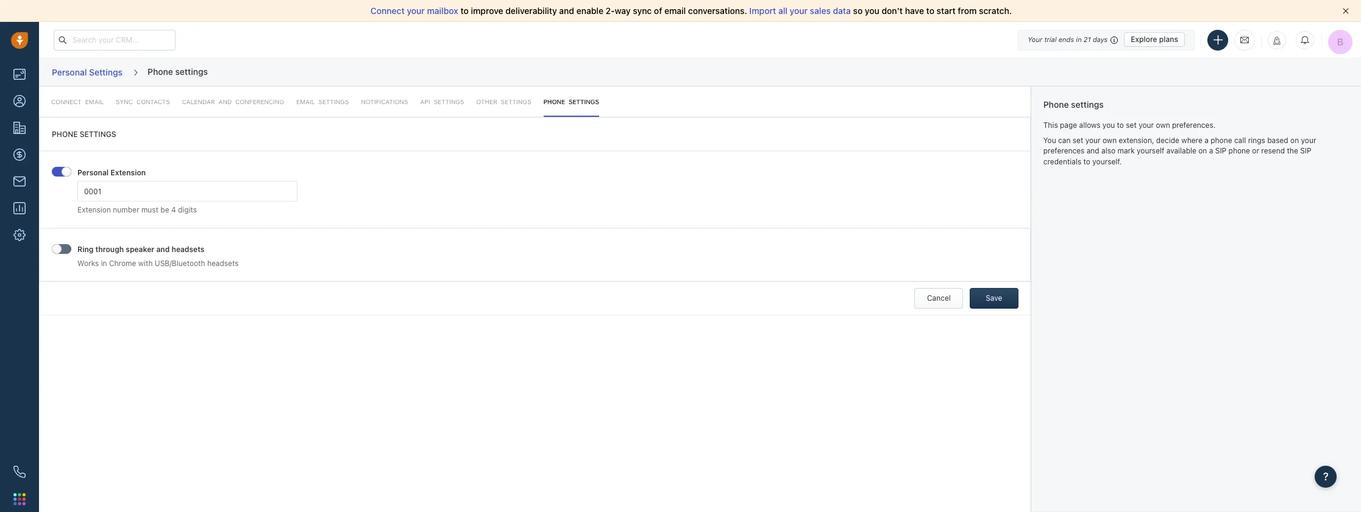 Task type: vqa. For each thing, say whether or not it's contained in the screenshot.
on
yes



Task type: locate. For each thing, give the bounding box(es) containing it.
through
[[95, 245, 124, 254]]

with
[[138, 259, 153, 268]]

connect down personal settings link
[[51, 98, 82, 106]]

in down through
[[101, 259, 107, 268]]

based
[[1268, 136, 1289, 145]]

1 vertical spatial a
[[1210, 147, 1214, 156]]

0 vertical spatial on
[[1291, 136, 1300, 145]]

0 horizontal spatial a
[[1205, 136, 1209, 145]]

phone down call
[[1229, 147, 1251, 156]]

to left yourself. on the top right
[[1084, 157, 1091, 166]]

sip left or in the top of the page
[[1216, 147, 1227, 156]]

phone left call
[[1211, 136, 1233, 145]]

set
[[1127, 121, 1137, 130], [1073, 136, 1084, 145]]

and inside you can set your own extension, decide where a phone call rings based on your preferences and also mark yourself available on a sip phone or resend the sip credentials to yourself.
[[1087, 147, 1100, 156]]

email image
[[1241, 35, 1250, 45]]

own up decide
[[1157, 121, 1171, 130]]

mark
[[1118, 147, 1135, 156]]

0 horizontal spatial you
[[865, 5, 880, 16]]

on up the
[[1291, 136, 1300, 145]]

other settings link
[[477, 87, 532, 117]]

to inside you can set your own extension, decide where a phone call rings based on your preferences and also mark yourself available on a sip phone or resend the sip credentials to yourself.
[[1084, 157, 1091, 166]]

1 vertical spatial connect
[[51, 98, 82, 106]]

1 horizontal spatial email
[[665, 5, 686, 16]]

connect left 'mailbox'
[[371, 5, 405, 16]]

yourself.
[[1093, 157, 1122, 166]]

0 horizontal spatial email
[[85, 98, 104, 106]]

tab list
[[39, 87, 1031, 117]]

deliverability
[[506, 5, 557, 16]]

call
[[1235, 136, 1247, 145]]

where
[[1182, 136, 1203, 145]]

contacts
[[137, 98, 170, 106]]

you
[[865, 5, 880, 16], [1103, 121, 1116, 130]]

decide
[[1157, 136, 1180, 145]]

you right allows
[[1103, 121, 1116, 130]]

a right "available"
[[1210, 147, 1214, 156]]

improve
[[471, 5, 503, 16]]

a
[[1205, 136, 1209, 145], [1210, 147, 1214, 156]]

explore plans
[[1131, 35, 1179, 44]]

settings right api
[[434, 98, 464, 106]]

explore plans link
[[1125, 32, 1186, 47]]

sip right the
[[1301, 147, 1312, 156]]

1 vertical spatial on
[[1199, 147, 1208, 156]]

settings inside 'link'
[[319, 98, 349, 106]]

1 horizontal spatial a
[[1210, 147, 1214, 156]]

your
[[407, 5, 425, 16], [790, 5, 808, 16], [1139, 121, 1155, 130], [1086, 136, 1101, 145], [1302, 136, 1317, 145]]

calendar and conferencing
[[182, 98, 284, 106]]

your
[[1028, 35, 1043, 43]]

connect
[[371, 5, 405, 16], [51, 98, 82, 106]]

0 vertical spatial you
[[865, 5, 880, 16]]

on down where
[[1199, 147, 1208, 156]]

headsets
[[172, 245, 205, 254], [207, 259, 239, 268]]

1 horizontal spatial own
[[1157, 121, 1171, 130]]

set inside you can set your own extension, decide where a phone call rings based on your preferences and also mark yourself available on a sip phone or resend the sip credentials to yourself.
[[1073, 136, 1084, 145]]

phone up contacts
[[148, 66, 173, 77]]

a right where
[[1205, 136, 1209, 145]]

extension left 'number'
[[77, 206, 111, 215]]

personal settings link
[[51, 63, 123, 82]]

you
[[1044, 136, 1057, 145]]

phone down "connect email" link
[[52, 130, 78, 139]]

connect your mailbox to improve deliverability and enable 2-way sync of email conversations. import all your sales data so you don't have to start from scratch.
[[371, 5, 1012, 16]]

1 horizontal spatial on
[[1291, 136, 1300, 145]]

resend
[[1262, 147, 1286, 156]]

sales
[[810, 5, 831, 16]]

and left 'also'
[[1087, 147, 1100, 156]]

email left sync
[[85, 98, 104, 106]]

and left enable
[[559, 5, 575, 16]]

personal up extension number must be 4 digits
[[77, 168, 109, 177]]

enable
[[577, 5, 604, 16]]

personal
[[52, 67, 87, 77], [77, 168, 109, 177]]

0 vertical spatial in
[[1077, 35, 1082, 43]]

0 horizontal spatial connect
[[51, 98, 82, 106]]

preferences.
[[1173, 121, 1216, 130]]

1 horizontal spatial sip
[[1301, 147, 1312, 156]]

your right based
[[1302, 136, 1317, 145]]

to left start
[[927, 5, 935, 16]]

way
[[615, 5, 631, 16]]

2 horizontal spatial settings
[[434, 98, 464, 106]]

own up 'also'
[[1103, 136, 1117, 145]]

sip
[[1216, 147, 1227, 156], [1301, 147, 1312, 156]]

0 vertical spatial personal
[[52, 67, 87, 77]]

extension
[[111, 168, 146, 177], [77, 206, 111, 215]]

on
[[1291, 136, 1300, 145], [1199, 147, 1208, 156]]

and right calendar
[[219, 98, 232, 106]]

settings
[[89, 67, 123, 77], [319, 98, 349, 106], [434, 98, 464, 106]]

plans
[[1160, 35, 1179, 44]]

in
[[1077, 35, 1082, 43], [101, 259, 107, 268]]

0 horizontal spatial own
[[1103, 136, 1117, 145]]

Search your CRM... text field
[[54, 30, 176, 50]]

chrome
[[109, 259, 136, 268]]

explore
[[1131, 35, 1158, 44]]

headsets up usb/bluetooth
[[172, 245, 205, 254]]

personal up the connect email
[[52, 67, 87, 77]]

personal extension
[[77, 168, 146, 177]]

1 vertical spatial email
[[85, 98, 104, 106]]

phone inside tab list
[[544, 98, 565, 106]]

works
[[77, 259, 99, 268]]

0 horizontal spatial on
[[1199, 147, 1208, 156]]

notifications
[[361, 98, 408, 106]]

settings inside phone settings link
[[569, 98, 599, 106]]

0 horizontal spatial headsets
[[172, 245, 205, 254]]

0 vertical spatial headsets
[[172, 245, 205, 254]]

0 horizontal spatial in
[[101, 259, 107, 268]]

1 vertical spatial headsets
[[207, 259, 239, 268]]

settings
[[175, 66, 208, 77], [501, 98, 532, 106], [569, 98, 599, 106], [1072, 99, 1104, 110], [80, 130, 116, 139]]

1 horizontal spatial connect
[[371, 5, 405, 16]]

phone
[[148, 66, 173, 77], [544, 98, 565, 106], [1044, 99, 1069, 110], [52, 130, 78, 139]]

your down allows
[[1086, 136, 1101, 145]]

in left "21"
[[1077, 35, 1082, 43]]

you right so
[[865, 5, 880, 16]]

this
[[1044, 121, 1058, 130]]

sync contacts
[[116, 98, 170, 106]]

extension up 'number'
[[111, 168, 146, 177]]

1 horizontal spatial set
[[1127, 121, 1137, 130]]

connect email
[[51, 98, 104, 106]]

and inside tab list
[[219, 98, 232, 106]]

headsets right usb/bluetooth
[[207, 259, 239, 268]]

number
[[113, 206, 139, 215]]

scratch.
[[979, 5, 1012, 16]]

1 vertical spatial own
[[1103, 136, 1117, 145]]

1 horizontal spatial in
[[1077, 35, 1082, 43]]

settings right email
[[319, 98, 349, 106]]

settings for personal settings
[[89, 67, 123, 77]]

0 vertical spatial connect
[[371, 5, 405, 16]]

0 vertical spatial a
[[1205, 136, 1209, 145]]

0 horizontal spatial sip
[[1216, 147, 1227, 156]]

to up 'extension,'
[[1118, 121, 1125, 130]]

have
[[905, 5, 925, 16]]

settings for email settings
[[319, 98, 349, 106]]

settings down search your crm... text box
[[89, 67, 123, 77]]

phone right other settings
[[544, 98, 565, 106]]

save
[[986, 294, 1003, 303]]

0 vertical spatial phone
[[1211, 136, 1233, 145]]

personal for personal extension
[[77, 168, 109, 177]]

sync
[[633, 5, 652, 16]]

0 horizontal spatial settings
[[89, 67, 123, 77]]

set right can
[[1073, 136, 1084, 145]]

1 horizontal spatial you
[[1103, 121, 1116, 130]]

your up 'extension,'
[[1139, 121, 1155, 130]]

own inside you can set your own extension, decide where a phone call rings based on your preferences and also mark yourself available on a sip phone or resend the sip credentials to yourself.
[[1103, 136, 1117, 145]]

start
[[937, 5, 956, 16]]

your right the all
[[790, 5, 808, 16]]

1 vertical spatial personal
[[77, 168, 109, 177]]

can
[[1059, 136, 1071, 145]]

email right of
[[665, 5, 686, 16]]

must
[[141, 206, 159, 215]]

1 horizontal spatial settings
[[319, 98, 349, 106]]

phone
[[1211, 136, 1233, 145], [1229, 147, 1251, 156]]

1 vertical spatial extension
[[77, 206, 111, 215]]

allows
[[1080, 121, 1101, 130]]

email
[[296, 98, 315, 106]]

set up 'extension,'
[[1127, 121, 1137, 130]]

1 vertical spatial set
[[1073, 136, 1084, 145]]

0 horizontal spatial set
[[1073, 136, 1084, 145]]



Task type: describe. For each thing, give the bounding box(es) containing it.
calendar and conferencing link
[[182, 87, 284, 117]]

be
[[161, 206, 169, 215]]

21
[[1084, 35, 1091, 43]]

0 vertical spatial set
[[1127, 121, 1137, 130]]

data
[[833, 5, 851, 16]]

tab list containing connect email
[[39, 87, 1031, 117]]

from
[[958, 5, 977, 16]]

and up works in chrome with usb/bluetooth headsets
[[156, 245, 170, 254]]

connect your mailbox link
[[371, 5, 461, 16]]

available
[[1167, 147, 1197, 156]]

all
[[779, 5, 788, 16]]

sync contacts link
[[116, 87, 170, 117]]

rings
[[1249, 136, 1266, 145]]

days
[[1093, 35, 1108, 43]]

ring through speaker and headsets
[[77, 245, 205, 254]]

don't
[[882, 5, 903, 16]]

2 sip from the left
[[1301, 147, 1312, 156]]

import all your sales data link
[[750, 5, 854, 16]]

0 vertical spatial own
[[1157, 121, 1171, 130]]

connect for connect email
[[51, 98, 82, 106]]

settings inside the other settings 'link'
[[501, 98, 532, 106]]

yourself
[[1137, 147, 1165, 156]]

notifications link
[[361, 87, 408, 117]]

extension,
[[1119, 136, 1155, 145]]

or
[[1253, 147, 1260, 156]]

digits
[[178, 206, 197, 215]]

calendar
[[182, 98, 215, 106]]

0 vertical spatial email
[[665, 5, 686, 16]]

also
[[1102, 147, 1116, 156]]

api
[[421, 98, 430, 106]]

preferences
[[1044, 147, 1085, 156]]

phone image
[[13, 467, 26, 479]]

Enter number text field
[[77, 181, 298, 202]]

api settings link
[[421, 87, 464, 117]]

1 sip from the left
[[1216, 147, 1227, 156]]

0 vertical spatial extension
[[111, 168, 146, 177]]

2-
[[606, 5, 615, 16]]

of
[[654, 5, 663, 16]]

ends
[[1059, 35, 1075, 43]]

credentials
[[1044, 157, 1082, 166]]

works in chrome with usb/bluetooth headsets
[[77, 259, 239, 268]]

connect for connect your mailbox to improve deliverability and enable 2-way sync of email conversations. import all your sales data so you don't have to start from scratch.
[[371, 5, 405, 16]]

phone up this
[[1044, 99, 1069, 110]]

usb/bluetooth
[[155, 259, 205, 268]]

cancel button
[[915, 288, 964, 309]]

phone settings link
[[544, 87, 599, 117]]

email settings
[[296, 98, 349, 106]]

cancel
[[928, 294, 951, 303]]

4
[[171, 206, 176, 215]]

extension number must be 4 digits
[[77, 206, 197, 215]]

phone element
[[7, 460, 32, 485]]

email settings link
[[296, 87, 349, 117]]

speaker
[[126, 245, 154, 254]]

to right 'mailbox'
[[461, 5, 469, 16]]

page
[[1061, 121, 1078, 130]]

trial
[[1045, 35, 1057, 43]]

settings for api settings
[[434, 98, 464, 106]]

1 vertical spatial you
[[1103, 121, 1116, 130]]

other
[[477, 98, 497, 106]]

other settings
[[477, 98, 532, 106]]

save button
[[970, 288, 1019, 309]]

1 vertical spatial phone
[[1229, 147, 1251, 156]]

api settings
[[421, 98, 464, 106]]

1 horizontal spatial headsets
[[207, 259, 239, 268]]

your left 'mailbox'
[[407, 5, 425, 16]]

import
[[750, 5, 777, 16]]

mailbox
[[427, 5, 458, 16]]

your trial ends in 21 days
[[1028, 35, 1108, 43]]

ring
[[77, 245, 94, 254]]

sync
[[116, 98, 133, 106]]

1 vertical spatial in
[[101, 259, 107, 268]]

you can set your own extension, decide where a phone call rings based on your preferences and also mark yourself available on a sip phone or resend the sip credentials to yourself.
[[1044, 136, 1317, 166]]

connect email link
[[51, 87, 104, 117]]

personal settings
[[52, 67, 123, 77]]

close image
[[1343, 8, 1350, 14]]

conferencing
[[235, 98, 284, 106]]

personal for personal settings
[[52, 67, 87, 77]]

this page allows you to set your own preferences.
[[1044, 121, 1216, 130]]

the
[[1288, 147, 1299, 156]]

freshworks switcher image
[[13, 494, 26, 506]]

so
[[854, 5, 863, 16]]

conversations.
[[688, 5, 748, 16]]



